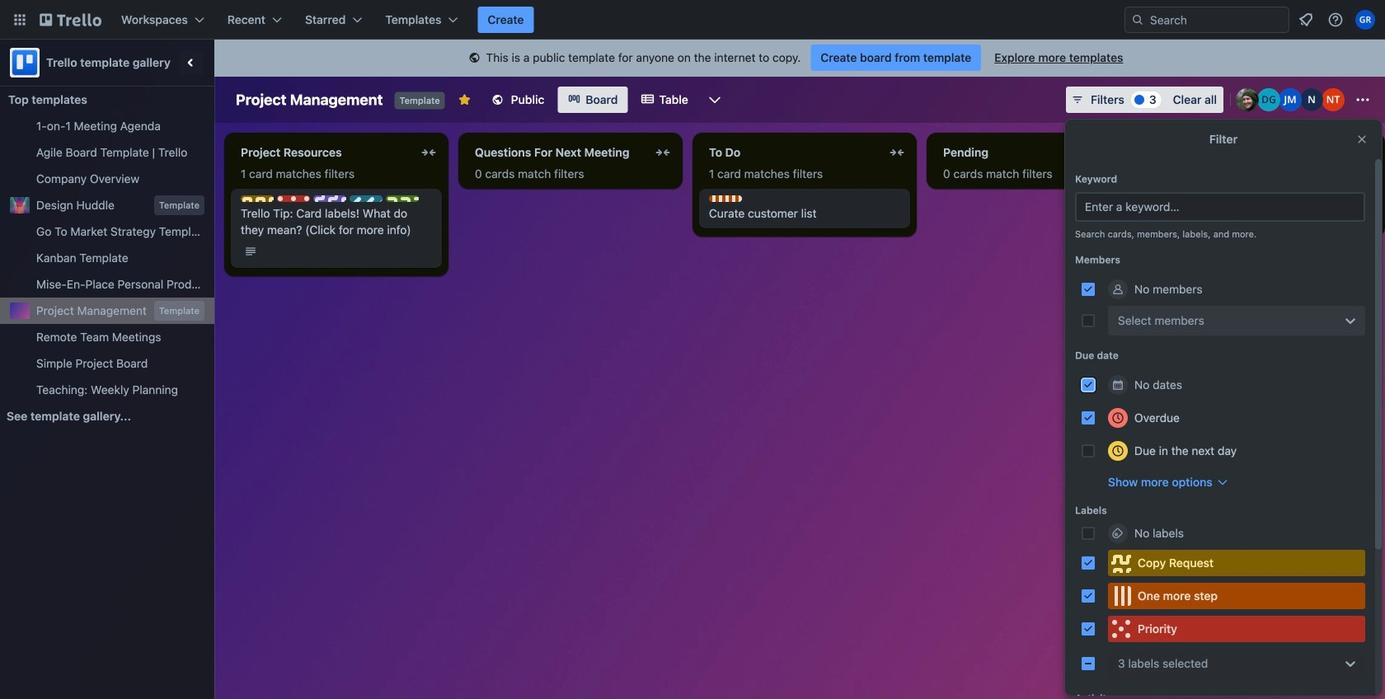 Task type: locate. For each thing, give the bounding box(es) containing it.
0 horizontal spatial collapse list image
[[419, 143, 439, 163]]

color: orange, title: "one more step" element
[[709, 196, 742, 202], [1178, 196, 1211, 202], [1109, 583, 1366, 610]]

1 vertical spatial color: red, title: "priority" element
[[1109, 616, 1366, 643]]

0 horizontal spatial color: yellow, title: "copy request" element
[[241, 196, 274, 202]]

color: yellow, title: "copy request" element
[[241, 196, 274, 202], [1109, 550, 1366, 577]]

1 vertical spatial color: yellow, title: "copy request" element
[[1109, 550, 1366, 577]]

search image
[[1132, 13, 1145, 26]]

workspace navigation collapse icon image
[[180, 51, 203, 74]]

show menu image
[[1355, 92, 1372, 108]]

1 horizontal spatial color: yellow, title: "copy request" element
[[1109, 550, 1366, 577]]

caity (caity) image
[[1237, 88, 1260, 111]]

nic (nicoletollefson1) image
[[1301, 88, 1324, 111]]

close popover image
[[1356, 133, 1369, 146]]

2 horizontal spatial collapse list image
[[1356, 143, 1376, 163]]

devan goldstein (devangoldstein2) image
[[1258, 88, 1281, 111]]

sm image
[[466, 50, 483, 67]]

collapse list image
[[419, 143, 439, 163], [888, 143, 907, 163], [1356, 143, 1376, 163]]

0 vertical spatial color: yellow, title: "copy request" element
[[241, 196, 274, 202]]

1 horizontal spatial collapse list image
[[888, 143, 907, 163]]

jordan mirchev (jordan_mirchev) image
[[1279, 88, 1303, 111]]

None text field
[[700, 139, 884, 166]]

0 horizontal spatial color: red, title: "priority" element
[[277, 196, 310, 202]]

None text field
[[231, 139, 416, 166], [465, 139, 650, 166], [934, 139, 1119, 166], [231, 139, 416, 166], [465, 139, 650, 166], [934, 139, 1119, 166]]

color: lime, title: "halp" element
[[386, 196, 419, 202]]

1 horizontal spatial color: red, title: "priority" element
[[1109, 616, 1366, 643]]

color: red, title: "priority" element
[[277, 196, 310, 202], [1109, 616, 1366, 643]]



Task type: describe. For each thing, give the bounding box(es) containing it.
color: sky, title: "trello tip" element
[[350, 196, 383, 202]]

Enter a keyword… text field
[[1076, 192, 1366, 222]]

nicole tang (nicoletang31) image
[[1322, 88, 1345, 111]]

1 collapse list image from the left
[[419, 143, 439, 163]]

color: purple, title: "design team" element
[[313, 196, 346, 202]]

3 collapse list image from the left
[[1356, 143, 1376, 163]]

Search field
[[1145, 8, 1289, 31]]

0 notifications image
[[1297, 10, 1317, 30]]

collapse list image
[[653, 143, 673, 163]]

customize views image
[[707, 92, 723, 108]]

back to home image
[[40, 7, 101, 33]]

2 collapse list image from the left
[[888, 143, 907, 163]]

primary element
[[0, 0, 1386, 40]]

0 vertical spatial color: red, title: "priority" element
[[277, 196, 310, 202]]

greg robinson (gregrobinson96) image
[[1356, 10, 1376, 30]]

open information menu image
[[1328, 12, 1345, 28]]

star or unstar board image
[[458, 93, 472, 106]]

Board name text field
[[228, 87, 391, 113]]

trello logo image
[[10, 48, 40, 78]]



Task type: vqa. For each thing, say whether or not it's contained in the screenshot.
Color: orange, title: "One more step" element corresponding to first Collapse list image from right
yes



